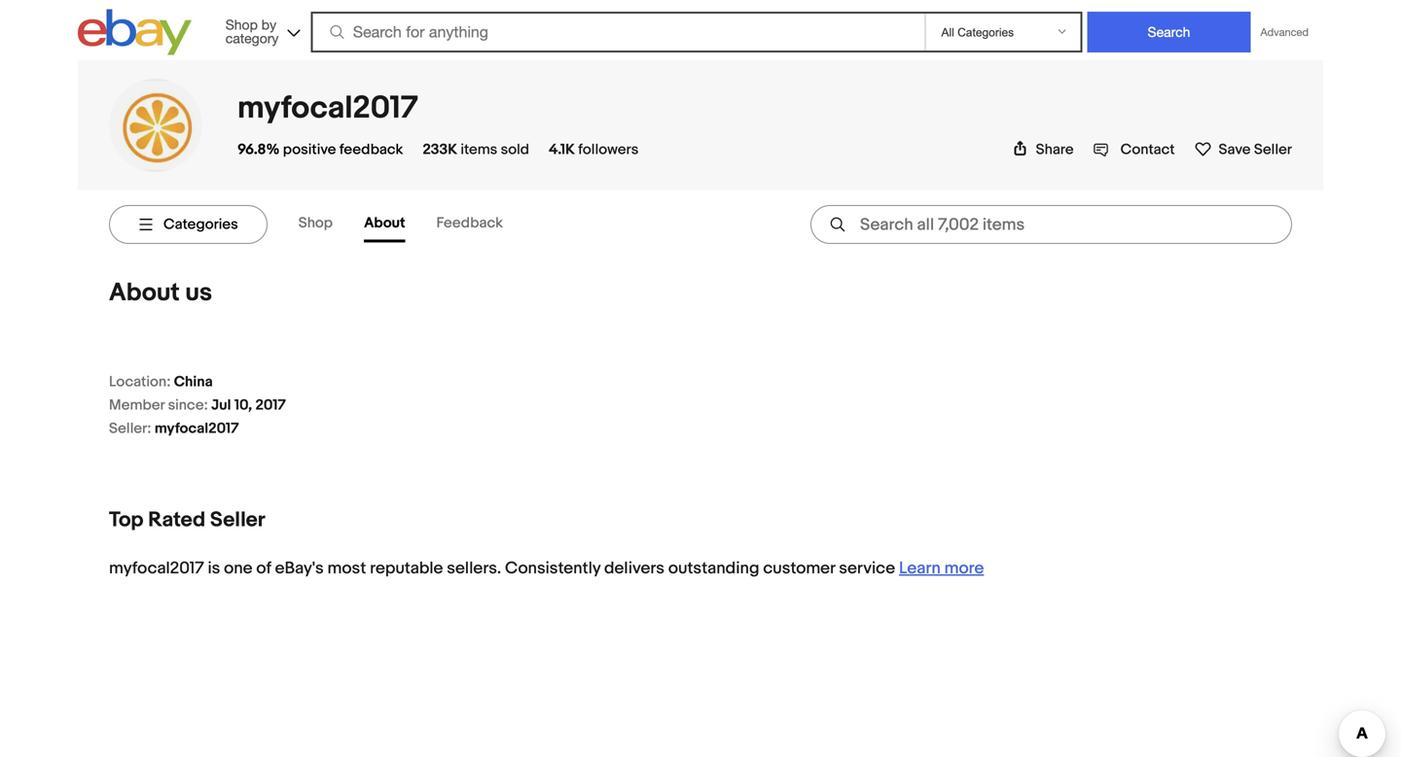Task type: vqa. For each thing, say whether or not it's contained in the screenshot.
by
yes



Task type: locate. For each thing, give the bounding box(es) containing it.
items
[[461, 141, 497, 159]]

seller up one
[[210, 508, 265, 533]]

1 vertical spatial about
[[109, 278, 180, 308]]

positive
[[283, 141, 336, 159]]

by
[[262, 17, 276, 33]]

reputable
[[370, 559, 443, 579]]

feedback
[[339, 141, 403, 159]]

0 vertical spatial seller
[[1254, 141, 1292, 159]]

0 horizontal spatial seller
[[210, 508, 265, 533]]

myfocal2017 for myfocal2017
[[237, 90, 418, 127]]

1 vertical spatial shop
[[298, 215, 333, 232]]

learn
[[899, 559, 941, 579]]

top
[[109, 508, 143, 533]]

about left 'us'
[[109, 278, 180, 308]]

member
[[109, 397, 165, 414]]

0 horizontal spatial shop
[[225, 17, 258, 33]]

myfocal2017 down since:
[[155, 420, 239, 438]]

2 vertical spatial myfocal2017
[[109, 559, 204, 579]]

None submit
[[1087, 12, 1251, 53]]

Search all 7,002 items field
[[810, 205, 1292, 244]]

location:
[[109, 374, 171, 391]]

0 vertical spatial about
[[364, 215, 405, 232]]

1 horizontal spatial shop
[[298, 215, 333, 232]]

more
[[944, 559, 984, 579]]

sellers.
[[447, 559, 501, 579]]

outstanding
[[668, 559, 759, 579]]

0 vertical spatial shop
[[225, 17, 258, 33]]

4.1k followers
[[549, 141, 639, 159]]

shop
[[225, 17, 258, 33], [298, 215, 333, 232]]

shop left by
[[225, 17, 258, 33]]

shop inside shop by category
[[225, 17, 258, 33]]

shop for shop
[[298, 215, 333, 232]]

category
[[225, 30, 279, 46]]

seller
[[1254, 141, 1292, 159], [210, 508, 265, 533]]

about
[[364, 215, 405, 232], [109, 278, 180, 308]]

since:
[[168, 397, 208, 414]]

1 vertical spatial myfocal2017
[[155, 420, 239, 438]]

shop by category
[[225, 17, 279, 46]]

top rated seller
[[109, 508, 265, 533]]

seller inside button
[[1254, 141, 1292, 159]]

categories button
[[109, 205, 267, 244]]

rated
[[148, 508, 205, 533]]

myfocal2017 link
[[237, 90, 418, 127]]

1 vertical spatial seller
[[210, 508, 265, 533]]

us
[[185, 278, 212, 308]]

233k items sold
[[423, 141, 529, 159]]

0 horizontal spatial about
[[109, 278, 180, 308]]

share button
[[1013, 141, 1074, 159]]

seller right save
[[1254, 141, 1292, 159]]

delivers
[[604, 559, 665, 579]]

0 vertical spatial myfocal2017
[[237, 90, 418, 127]]

service
[[839, 559, 895, 579]]

tab list
[[298, 207, 534, 243]]

about down feedback
[[364, 215, 405, 232]]

customer
[[763, 559, 835, 579]]

myfocal2017 is one of ebay's most reputable sellers. consistently delivers outstanding customer service learn more
[[109, 559, 984, 579]]

contact
[[1120, 141, 1175, 159]]

shop down '96.8% positive feedback'
[[298, 215, 333, 232]]

about for about
[[364, 215, 405, 232]]

about for about us
[[109, 278, 180, 308]]

myfocal2017
[[237, 90, 418, 127], [155, 420, 239, 438], [109, 559, 204, 579]]

shop by category button
[[217, 9, 304, 51]]

myfocal2017 down rated
[[109, 559, 204, 579]]

myfocal2017 up '96.8% positive feedback'
[[237, 90, 418, 127]]

96.8% positive feedback
[[237, 141, 403, 159]]

1 horizontal spatial seller
[[1254, 141, 1292, 159]]

most
[[327, 559, 366, 579]]

1 horizontal spatial about
[[364, 215, 405, 232]]

of
[[256, 559, 271, 579]]

myfocal2017 for myfocal2017 is one of ebay's most reputable sellers. consistently delivers outstanding customer service learn more
[[109, 559, 204, 579]]



Task type: describe. For each thing, give the bounding box(es) containing it.
learn more link
[[899, 559, 984, 579]]

ebay's
[[275, 559, 324, 579]]

myfocal2017 inside location: china member since: jul 10, 2017 seller: myfocal2017
[[155, 420, 239, 438]]

is
[[208, 559, 220, 579]]

Search for anything text field
[[314, 14, 921, 51]]

one
[[224, 559, 253, 579]]

myfocal2017 image
[[109, 81, 202, 170]]

about us
[[109, 278, 212, 308]]

share
[[1036, 141, 1074, 159]]

4.1k
[[549, 141, 575, 159]]

location: china member since: jul 10, 2017 seller: myfocal2017
[[109, 374, 286, 438]]

categories
[[163, 216, 238, 234]]

233k
[[423, 141, 457, 159]]

china
[[174, 374, 213, 391]]

advanced
[[1260, 26, 1309, 38]]

feedback
[[436, 215, 503, 232]]

shop for shop by category
[[225, 17, 258, 33]]

advanced link
[[1251, 13, 1318, 52]]

contact link
[[1093, 141, 1175, 159]]

2017
[[255, 397, 286, 414]]

96.8%
[[237, 141, 280, 159]]

save seller
[[1219, 141, 1292, 159]]

save seller button
[[1194, 140, 1292, 159]]

10,
[[234, 397, 252, 414]]

sold
[[501, 141, 529, 159]]

consistently
[[505, 559, 600, 579]]

seller:
[[109, 420, 151, 438]]

tab list containing shop
[[298, 207, 534, 243]]

followers
[[578, 141, 639, 159]]

jul
[[211, 397, 231, 414]]

save
[[1219, 141, 1251, 159]]



